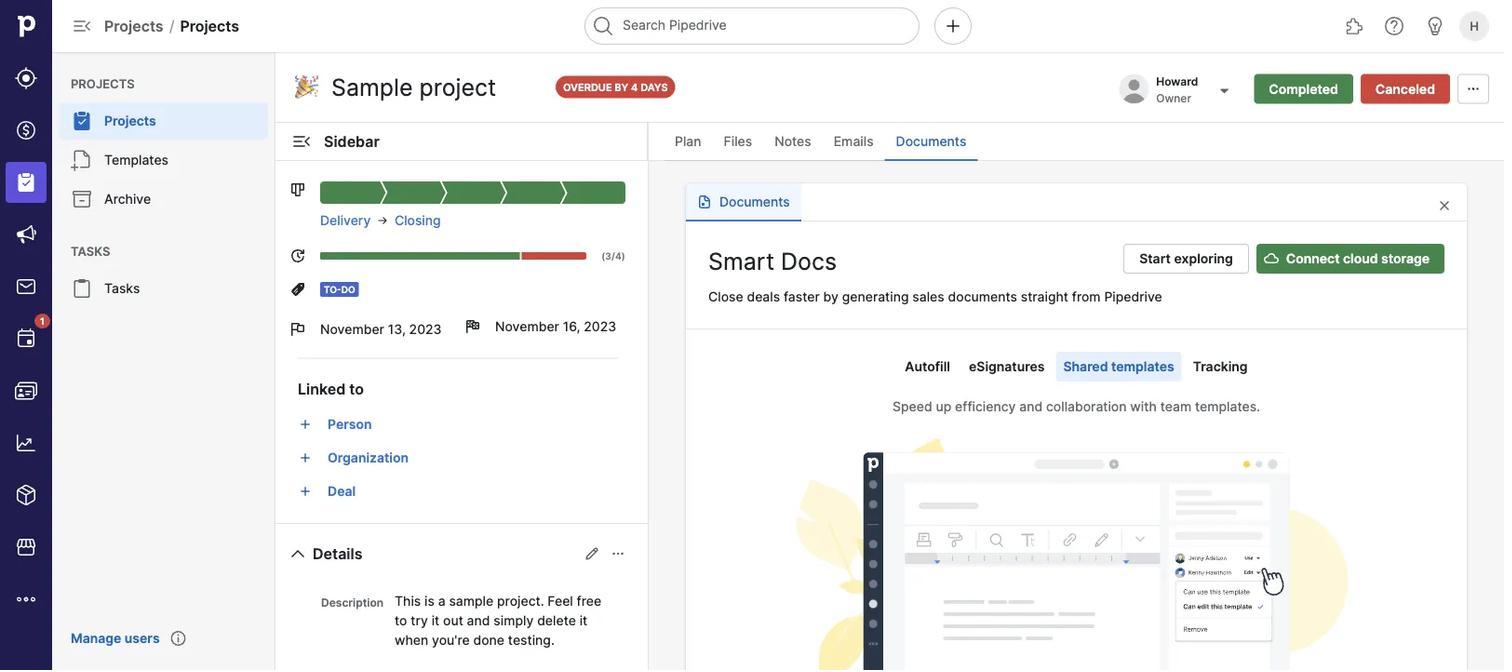 Task type: vqa. For each thing, say whether or not it's contained in the screenshot.
Tools's Tools
no



Task type: describe. For each thing, give the bounding box(es) containing it.
deals
[[747, 289, 780, 304]]

sample
[[449, 593, 494, 609]]

home image
[[12, 12, 40, 40]]

emails
[[834, 134, 874, 149]]

shared
[[1064, 359, 1109, 375]]

free
[[577, 593, 602, 609]]

close deals faster by generating sales documents straight from pipedrive
[[709, 289, 1163, 304]]

16,
[[563, 319, 581, 335]]

exploring
[[1175, 251, 1234, 267]]

howard link
[[1157, 74, 1202, 88]]

straight
[[1021, 289, 1069, 304]]

team
[[1161, 399, 1192, 414]]

is
[[425, 593, 435, 609]]

start exploring
[[1140, 251, 1234, 267]]

documents
[[948, 289, 1018, 304]]

projects inside menu item
[[104, 113, 156, 129]]

docs
[[781, 248, 837, 276]]

more image
[[15, 588, 37, 611]]

)
[[622, 250, 626, 262]]

color undefined image for tasks
[[71, 277, 93, 300]]

days
[[641, 81, 668, 93]]

howard
[[1157, 74, 1199, 88]]

1 horizontal spatial documents
[[896, 134, 967, 149]]

sidebar
[[324, 132, 380, 150]]

0 vertical spatial by
[[615, 81, 629, 93]]

autofill button
[[898, 352, 958, 382]]

0 vertical spatial tasks
[[71, 244, 110, 258]]

color primary inverted image
[[1261, 251, 1283, 266]]

leads image
[[15, 67, 37, 89]]

🎉  Sample project text field
[[291, 68, 541, 106]]

3
[[606, 250, 612, 262]]

november for november 16, 2023
[[495, 319, 559, 335]]

projects menu item
[[52, 102, 276, 140]]

november 16, 2023
[[495, 319, 617, 335]]

users
[[125, 631, 160, 647]]

esignatures
[[969, 359, 1045, 375]]

templates
[[104, 152, 169, 168]]

and inside the this is a sample project. feel free to try it out and simply delete it when you're done testing.
[[467, 613, 490, 629]]

up
[[936, 399, 952, 414]]

sales
[[913, 289, 945, 304]]

archive
[[104, 191, 151, 207]]

color primary image inside november 16, 2023 button
[[466, 319, 480, 334]]

close
[[709, 289, 744, 304]]

connect cloud storage
[[1287, 251, 1430, 267]]

1 link
[[6, 314, 50, 359]]

projects / projects
[[104, 17, 239, 35]]

projects link
[[60, 102, 268, 140]]

files
[[724, 134, 753, 149]]

november for november 13, 2023
[[320, 322, 384, 338]]

shared templates button
[[1056, 352, 1182, 382]]

speed up efficiency and collaboration with team templates.
[[893, 399, 1261, 414]]

1 horizontal spatial 4
[[631, 81, 638, 93]]

person
[[328, 417, 372, 433]]

menu containing projects
[[52, 52, 276, 670]]

2 it from the left
[[580, 613, 588, 629]]

shared templates
[[1064, 359, 1175, 375]]

templates.
[[1196, 399, 1261, 414]]

manage
[[71, 631, 121, 647]]

tasks link
[[60, 270, 268, 307]]

start exploring button
[[1124, 244, 1249, 274]]

info image
[[171, 631, 186, 646]]

connect
[[1287, 251, 1340, 267]]

color active image for organization
[[298, 451, 313, 466]]

color active image
[[298, 484, 313, 499]]

color undefined image
[[15, 328, 37, 350]]

canceled
[[1376, 81, 1436, 97]]

contacts image
[[15, 380, 37, 402]]

collaboration
[[1047, 399, 1127, 414]]

marketplace image
[[15, 536, 37, 559]]

h
[[1470, 19, 1479, 33]]

sales inbox image
[[15, 276, 37, 298]]

this
[[395, 593, 421, 609]]

color undefined image for projects
[[71, 110, 93, 132]]

templates
[[1112, 359, 1175, 375]]

h button
[[1456, 7, 1494, 45]]

canceled button
[[1361, 74, 1451, 104]]

a
[[438, 593, 446, 609]]

closing
[[395, 213, 441, 229]]

tracking button
[[1186, 352, 1256, 382]]

transfer ownership image
[[1214, 80, 1236, 102]]

feel
[[548, 593, 573, 609]]

organization
[[328, 450, 409, 466]]

(
[[602, 250, 606, 262]]

deal button
[[320, 477, 626, 507]]

completed
[[1269, 81, 1339, 97]]

Search Pipedrive field
[[585, 7, 920, 45]]

1 horizontal spatial /
[[612, 250, 615, 262]]

smart docs
[[709, 248, 837, 276]]

( 3 / 4 )
[[602, 250, 626, 262]]



Task type: locate. For each thing, give the bounding box(es) containing it.
projects image
[[15, 171, 37, 194]]

templates link
[[60, 142, 268, 179]]

0 vertical spatial to
[[349, 380, 364, 398]]

it
[[432, 613, 440, 629], [580, 613, 588, 629]]

documents up smart
[[720, 194, 790, 210]]

/
[[169, 17, 175, 35], [612, 250, 615, 262]]

1 vertical spatial and
[[467, 613, 490, 629]]

insights image
[[15, 432, 37, 454]]

owner
[[1157, 92, 1192, 105]]

to inside the this is a sample project. feel free to try it out and simply delete it when you're done testing.
[[395, 613, 407, 629]]

0 horizontal spatial november
[[320, 322, 384, 338]]

color primary image
[[1463, 81, 1485, 96], [291, 130, 313, 153], [291, 183, 305, 197], [287, 543, 309, 565], [611, 547, 626, 561]]

0 horizontal spatial /
[[169, 17, 175, 35]]

from
[[1072, 289, 1101, 304]]

color primary image
[[697, 195, 712, 210], [1434, 198, 1456, 213], [376, 213, 389, 228], [291, 249, 305, 264], [291, 282, 305, 297], [466, 319, 480, 334], [291, 322, 305, 337], [585, 547, 600, 561]]

0 horizontal spatial by
[[615, 81, 629, 93]]

13,
[[388, 322, 406, 338]]

autofill
[[905, 359, 951, 375]]

sales assistant image
[[1425, 15, 1447, 37]]

esignatures button
[[962, 352, 1053, 382]]

color undefined image left templates
[[71, 149, 93, 171]]

color undefined image right sales inbox image
[[71, 277, 93, 300]]

1 horizontal spatial it
[[580, 613, 588, 629]]

this is a sample project. feel free to try it out and simply delete it when you're done testing.
[[395, 593, 602, 648]]

1 color undefined image from the top
[[71, 110, 93, 132]]

details
[[313, 545, 363, 563]]

4 right 3
[[615, 250, 622, 262]]

when
[[395, 632, 429, 648]]

quick help image
[[1384, 15, 1406, 37]]

color undefined image for archive
[[71, 188, 93, 210]]

1 vertical spatial tasks
[[104, 281, 140, 297]]

you're
[[432, 632, 470, 648]]

and right efficiency
[[1020, 399, 1043, 414]]

2023 right the 16,
[[584, 319, 617, 335]]

out
[[443, 613, 464, 629]]

by right faster
[[824, 289, 839, 304]]

0 horizontal spatial 4
[[615, 250, 622, 262]]

speed
[[893, 399, 933, 414]]

organization button
[[320, 443, 626, 473]]

1 it from the left
[[432, 613, 440, 629]]

color primary image inside details button
[[287, 543, 309, 565]]

0 horizontal spatial and
[[467, 613, 490, 629]]

notes
[[775, 134, 812, 149]]

4
[[631, 81, 638, 93], [615, 250, 622, 262]]

faster
[[784, 289, 820, 304]]

november 13, 2023 button
[[291, 308, 451, 351]]

connect cloud storage button
[[1257, 244, 1445, 274]]

1 vertical spatial by
[[824, 289, 839, 304]]

0 vertical spatial /
[[169, 17, 175, 35]]

and
[[1020, 399, 1043, 414], [467, 613, 490, 629]]

generating
[[842, 289, 909, 304]]

cloud
[[1344, 251, 1379, 267]]

/ right (
[[612, 250, 615, 262]]

by
[[615, 81, 629, 93], [824, 289, 839, 304]]

manage users button
[[60, 622, 171, 656]]

november left the 16,
[[495, 319, 559, 335]]

to right linked
[[349, 380, 364, 398]]

start
[[1140, 251, 1171, 267]]

tracking
[[1193, 359, 1248, 375]]

1 vertical spatial 4
[[615, 250, 622, 262]]

projects
[[104, 17, 164, 35], [180, 17, 239, 35], [71, 76, 135, 91], [104, 113, 156, 129]]

description
[[321, 596, 384, 610]]

color undefined image inside tasks link
[[71, 277, 93, 300]]

0 vertical spatial 4
[[631, 81, 638, 93]]

1 horizontal spatial and
[[1020, 399, 1043, 414]]

project.
[[497, 593, 544, 609]]

completed button
[[1255, 74, 1354, 104]]

documents
[[896, 134, 967, 149], [720, 194, 790, 210]]

by left the days
[[615, 81, 629, 93]]

deals image
[[15, 119, 37, 142]]

menu
[[52, 52, 276, 670]]

storage
[[1382, 251, 1430, 267]]

november
[[495, 319, 559, 335], [320, 322, 384, 338]]

3 color undefined image from the top
[[71, 188, 93, 210]]

tasks
[[71, 244, 110, 258], [104, 281, 140, 297]]

1 vertical spatial documents
[[720, 194, 790, 210]]

overdue by 4 days
[[563, 81, 668, 93]]

testing.
[[508, 632, 555, 648]]

color active image for person
[[298, 417, 313, 432]]

1
[[40, 316, 45, 327]]

0 vertical spatial and
[[1020, 399, 1043, 414]]

to
[[349, 380, 364, 398], [395, 613, 407, 629]]

menu toggle image
[[71, 15, 93, 37]]

1 horizontal spatial to
[[395, 613, 407, 629]]

delete
[[537, 613, 576, 629]]

1 vertical spatial color active image
[[298, 451, 313, 466]]

1 vertical spatial to
[[395, 613, 407, 629]]

color undefined image inside templates link
[[71, 149, 93, 171]]

november 13, 2023
[[320, 322, 442, 338]]

simply
[[494, 613, 534, 629]]

2 color undefined image from the top
[[71, 149, 93, 171]]

products image
[[15, 484, 37, 507]]

0 horizontal spatial to
[[349, 380, 364, 398]]

4 color undefined image from the top
[[71, 277, 93, 300]]

0 vertical spatial documents
[[896, 134, 967, 149]]

manage users
[[71, 631, 160, 647]]

campaigns image
[[15, 223, 37, 246]]

to left try
[[395, 613, 407, 629]]

pipedrive
[[1105, 289, 1163, 304]]

color active image down linked
[[298, 417, 313, 432]]

archive link
[[60, 181, 268, 218]]

linked to
[[298, 380, 364, 398]]

2023 right 13, at the left
[[409, 322, 442, 338]]

howard owner
[[1157, 74, 1199, 105]]

it right try
[[432, 613, 440, 629]]

color active image
[[298, 417, 313, 432], [298, 451, 313, 466]]

2023 for november 13, 2023
[[409, 322, 442, 338]]

november left 13, at the left
[[320, 322, 384, 338]]

4 left the days
[[631, 81, 638, 93]]

quick add image
[[942, 15, 965, 37]]

with
[[1131, 399, 1157, 414]]

1 vertical spatial /
[[612, 250, 615, 262]]

color undefined image right deals "image" at the top left
[[71, 110, 93, 132]]

1 horizontal spatial november
[[495, 319, 559, 335]]

documents right emails
[[896, 134, 967, 149]]

color undefined image inside projects link
[[71, 110, 93, 132]]

deal
[[328, 484, 356, 500]]

1 horizontal spatial 2023
[[584, 319, 617, 335]]

0 horizontal spatial 2023
[[409, 322, 442, 338]]

color primary image inside november 13, 2023 button
[[291, 322, 305, 337]]

smart
[[709, 248, 775, 276]]

color active image up color active image
[[298, 451, 313, 466]]

efficiency
[[955, 399, 1016, 414]]

menu item
[[0, 156, 52, 209]]

1 menu
[[0, 0, 52, 670]]

try
[[411, 613, 428, 629]]

november 16, 2023 button
[[466, 308, 626, 345]]

overdue
[[563, 81, 612, 93]]

it down free
[[580, 613, 588, 629]]

0 vertical spatial color active image
[[298, 417, 313, 432]]

color undefined image inside archive link
[[71, 188, 93, 210]]

person button
[[320, 410, 626, 439]]

/ right the menu toggle icon
[[169, 17, 175, 35]]

2 color active image from the top
[[298, 451, 313, 466]]

color undefined image
[[71, 110, 93, 132], [71, 149, 93, 171], [71, 188, 93, 210], [71, 277, 93, 300]]

0 horizontal spatial documents
[[720, 194, 790, 210]]

1 horizontal spatial by
[[824, 289, 839, 304]]

and down sample on the left
[[467, 613, 490, 629]]

0 horizontal spatial it
[[432, 613, 440, 629]]

plan
[[675, 134, 702, 149]]

linked
[[298, 380, 346, 398]]

details button
[[283, 539, 370, 569]]

color undefined image for templates
[[71, 149, 93, 171]]

color undefined image left archive
[[71, 188, 93, 210]]

delivery
[[320, 213, 371, 229]]

1 color active image from the top
[[298, 417, 313, 432]]

2023 for november 16, 2023
[[584, 319, 617, 335]]



